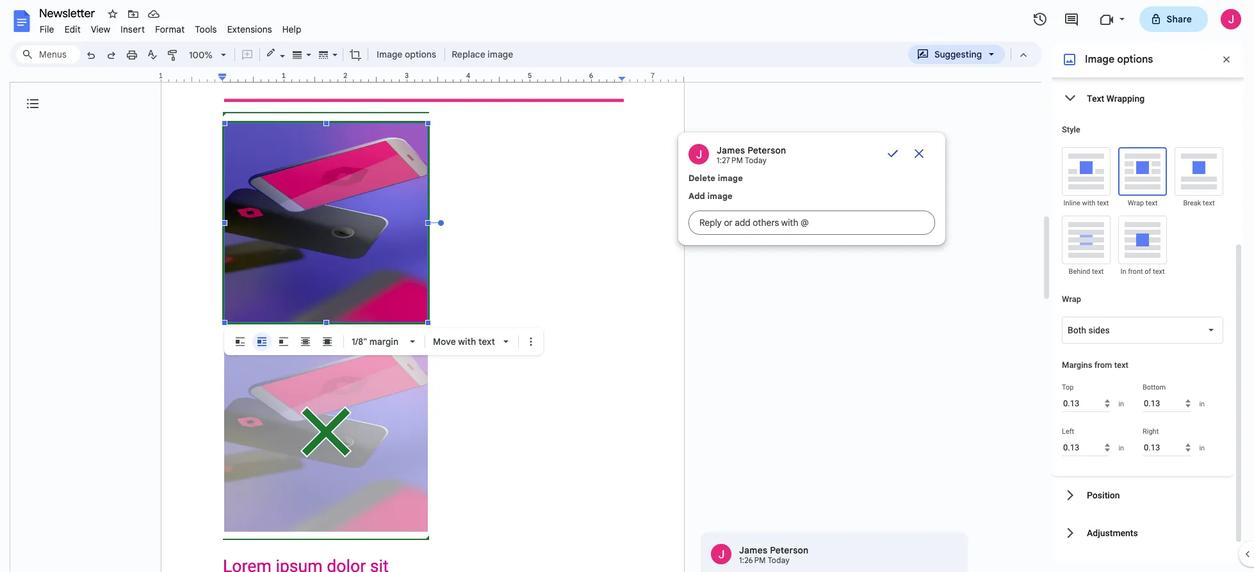 Task type: vqa. For each thing, say whether or not it's contained in the screenshot.
The Zoom 'field'
yes



Task type: locate. For each thing, give the bounding box(es) containing it.
text right move
[[478, 336, 495, 348]]

image options
[[377, 49, 436, 60], [1085, 53, 1153, 66]]

peterson right 1:27 pm in the right top of the page
[[748, 145, 786, 156]]

image right replace
[[488, 49, 513, 60]]

Break text radio
[[1175, 147, 1223, 196]]

with right inline
[[1082, 199, 1095, 208]]

toolbar inside image options application
[[227, 332, 541, 352]]

in for bottom
[[1199, 400, 1205, 408]]

wrap down wrap text radio
[[1128, 199, 1144, 208]]

0 horizontal spatial today
[[745, 156, 767, 165]]

peterson inside james peterson 1:26 pm today
[[770, 545, 809, 557]]

In front of text radio
[[318, 332, 337, 352]]

1 horizontal spatial today
[[768, 556, 790, 566]]

image options up text wrapping
[[1085, 53, 1153, 66]]

with right move
[[458, 336, 476, 348]]

1 vertical spatial wrap
[[1062, 295, 1081, 304]]

tab
[[1052, 552, 1234, 573]]

1 horizontal spatial wrap
[[1128, 199, 1144, 208]]

1 vertical spatial james
[[739, 545, 768, 557]]

position
[[1087, 490, 1120, 501]]

in for right
[[1199, 444, 1205, 453]]

image
[[488, 49, 513, 60], [718, 173, 743, 184], [707, 191, 733, 202]]

left
[[1062, 428, 1074, 436]]

0 vertical spatial wrap
[[1128, 199, 1144, 208]]

2 vertical spatial image
[[707, 191, 733, 202]]

Behind text radio
[[296, 332, 315, 352]]

0 vertical spatial image
[[488, 49, 513, 60]]

0 horizontal spatial wrap
[[1062, 295, 1081, 304]]

help
[[282, 24, 301, 35]]

left margin image
[[161, 72, 226, 82]]

1/8" margin
[[352, 336, 398, 348]]

james
[[717, 145, 745, 156], [739, 545, 768, 557]]

replace image
[[452, 49, 513, 60]]

replace image button
[[448, 45, 516, 64]]

wrap down behind
[[1062, 295, 1081, 304]]

wrap
[[1128, 199, 1144, 208], [1062, 295, 1081, 304]]

1
[[159, 71, 163, 80]]

Left margin, measured in inches. Value must be between 0 and 22 text field
[[1062, 439, 1110, 457]]

share button
[[1139, 6, 1208, 32]]

In front of text radio
[[1118, 216, 1167, 265]]

main toolbar
[[79, 45, 517, 66]]

with for move
[[458, 336, 476, 348]]

james for james peterson 1:27 pm today
[[717, 145, 745, 156]]

wrap text
[[1128, 199, 1158, 208]]

Reply field
[[689, 211, 935, 235]]

james inside james peterson 1:26 pm today
[[739, 545, 768, 557]]

james peterson 1:26 pm today
[[739, 545, 809, 566]]

options up text wrapping tab
[[1117, 53, 1153, 66]]

0 vertical spatial james
[[717, 145, 745, 156]]

wrap for wrap text
[[1128, 199, 1144, 208]]

today
[[745, 156, 767, 165], [768, 556, 790, 566]]

format
[[155, 24, 185, 35]]

text wrapping tab
[[1052, 79, 1234, 117]]

text right break
[[1203, 199, 1215, 208]]

james peterson 1:27 pm today
[[717, 145, 786, 165]]

in
[[1119, 400, 1124, 408], [1199, 400, 1205, 408], [1119, 444, 1124, 453], [1199, 444, 1205, 453]]

text wrapping
[[1087, 93, 1145, 103]]

position tab
[[1052, 477, 1234, 514]]

0 horizontal spatial image options
[[377, 49, 436, 60]]

both
[[1068, 325, 1086, 336]]

peterson inside james peterson 1:27 pm today
[[748, 145, 786, 156]]

today for james peterson 1:26 pm today
[[768, 556, 790, 566]]

peterson
[[748, 145, 786, 156], [770, 545, 809, 557]]

border weight image
[[290, 45, 305, 63]]

image inside the replace image dropdown button
[[488, 49, 513, 60]]

both sides option
[[1068, 324, 1110, 337]]

insert menu item
[[115, 22, 150, 37]]

with
[[1082, 199, 1095, 208], [458, 336, 476, 348]]

text
[[1097, 199, 1109, 208], [1146, 199, 1158, 208], [1203, 199, 1215, 208], [1092, 268, 1104, 276], [1153, 268, 1165, 276], [478, 336, 495, 348], [1114, 361, 1128, 370]]

image down delete image
[[707, 191, 733, 202]]

1 vertical spatial today
[[768, 556, 790, 566]]

break
[[1183, 199, 1201, 208]]

james peterson image left "1:26 pm"
[[711, 544, 731, 565]]

image options left replace
[[377, 49, 436, 60]]

border dash image
[[316, 45, 331, 63]]

text down wrap text radio
[[1146, 199, 1158, 208]]

top
[[1062, 384, 1074, 392]]

1 vertical spatial peterson
[[770, 545, 809, 557]]

text inside "toolbar"
[[478, 336, 495, 348]]

1 vertical spatial image
[[718, 173, 743, 184]]

text right from
[[1114, 361, 1128, 370]]

one eighth inch margin option
[[352, 336, 398, 348]]

james inside james peterson 1:27 pm today
[[717, 145, 745, 156]]

with inside image options section
[[1082, 199, 1095, 208]]

menu bar containing file
[[35, 17, 307, 38]]

in right right margin, measured in inches. value must be between 0 and 22 text field
[[1199, 444, 1205, 453]]

options left replace
[[405, 49, 436, 60]]

1 horizontal spatial image options
[[1085, 53, 1153, 66]]

0 horizontal spatial james peterson image
[[689, 144, 709, 165]]

image down 1:27 pm in the right top of the page
[[718, 173, 743, 184]]

james peterson image
[[689, 144, 709, 165], [711, 544, 731, 565]]

adjustments
[[1087, 528, 1138, 538]]

add image
[[689, 191, 733, 202]]

1 horizontal spatial with
[[1082, 199, 1095, 208]]

james for james peterson 1:26 pm today
[[739, 545, 768, 557]]

in right bottom margin, measured in inches. value must be between 0 and 22 text box
[[1199, 400, 1205, 408]]

text
[[1087, 93, 1104, 103]]

toolbar
[[227, 332, 541, 352]]

1 vertical spatial with
[[458, 336, 476, 348]]

0 vertical spatial james peterson image
[[689, 144, 709, 165]]

0 vertical spatial today
[[745, 156, 767, 165]]

1 vertical spatial james peterson image
[[711, 544, 731, 565]]

image
[[377, 49, 402, 60], [1085, 53, 1115, 66]]

0 vertical spatial with
[[1082, 199, 1095, 208]]

sides
[[1088, 325, 1110, 336]]

peterson right "1:26 pm"
[[770, 545, 809, 557]]

margin
[[369, 336, 398, 348]]

in right top margin, measured in inches. value must be between 0 and 22 text field
[[1119, 400, 1124, 408]]

toolbar containing 1/8" margin
[[227, 332, 541, 352]]

add
[[689, 191, 705, 202]]

0 horizontal spatial image
[[377, 49, 402, 60]]

in
[[1120, 268, 1126, 276]]

options
[[405, 49, 436, 60], [1117, 53, 1153, 66]]

0 horizontal spatial options
[[405, 49, 436, 60]]

help menu item
[[277, 22, 307, 37]]

option group inside image options application
[[231, 332, 337, 352]]

wrap for wrap
[[1062, 295, 1081, 304]]

today inside james peterson 1:27 pm today
[[745, 156, 767, 165]]

menu bar
[[35, 17, 307, 38]]

image options application
[[0, 0, 1254, 573]]

edit
[[64, 24, 81, 35]]

today inside james peterson 1:26 pm today
[[768, 556, 790, 566]]

Menus field
[[16, 45, 80, 63]]

Break text radio
[[274, 332, 293, 352]]

option group
[[231, 332, 337, 352]]

right
[[1143, 428, 1159, 436]]

style
[[1062, 125, 1080, 135]]

wrapping
[[1106, 93, 1145, 103]]

image for add image
[[707, 191, 733, 202]]

0 horizontal spatial with
[[458, 336, 476, 348]]

in right left margin, measured in inches. value must be between 0 and 22 text field
[[1119, 444, 1124, 453]]

from
[[1094, 361, 1112, 370]]

today right 1:27 pm in the right top of the page
[[745, 156, 767, 165]]

with inside "toolbar"
[[458, 336, 476, 348]]

peterson for james peterson 1:27 pm today
[[748, 145, 786, 156]]

1 horizontal spatial james peterson image
[[711, 544, 731, 565]]

move with text
[[433, 336, 495, 348]]

james peterson image up 'delete'
[[689, 144, 709, 165]]

today right "1:26 pm"
[[768, 556, 790, 566]]

1 horizontal spatial image
[[1085, 53, 1115, 66]]

1 horizontal spatial options
[[1117, 53, 1153, 66]]

Zoom field
[[184, 45, 232, 65]]

tools menu item
[[190, 22, 222, 37]]

0 vertical spatial peterson
[[748, 145, 786, 156]]



Task type: describe. For each thing, give the bounding box(es) containing it.
Inline with text radio
[[1062, 147, 1111, 196]]

front
[[1128, 268, 1143, 276]]

move
[[433, 336, 456, 348]]

break text
[[1183, 199, 1215, 208]]

text right inline
[[1097, 199, 1109, 208]]

of
[[1145, 268, 1151, 276]]

both sides
[[1068, 325, 1110, 336]]

image inside section
[[1085, 53, 1115, 66]]

Zoom text field
[[186, 46, 216, 64]]

1:26 pm
[[739, 556, 766, 566]]

inline
[[1064, 199, 1080, 208]]

image inside button
[[377, 49, 402, 60]]

options inside section
[[1117, 53, 1153, 66]]

text right of
[[1153, 268, 1165, 276]]

margins from text
[[1062, 361, 1128, 370]]

In line radio
[[231, 332, 250, 352]]

suggesting
[[934, 49, 982, 60]]

james peterson image for james peterson 1:26 pm today
[[711, 544, 731, 565]]

peterson for james peterson 1:26 pm today
[[770, 545, 809, 557]]

adjustments tab
[[1052, 514, 1234, 552]]

file menu item
[[35, 22, 59, 37]]

move with text option
[[433, 336, 495, 348]]

suggesting button
[[908, 45, 1005, 64]]

right margin image
[[619, 72, 683, 82]]

image options section
[[1052, 0, 1244, 573]]

bottom
[[1143, 384, 1166, 392]]

edit menu item
[[59, 22, 86, 37]]

Rename text field
[[35, 5, 102, 20]]

text right behind
[[1092, 268, 1104, 276]]

extensions menu item
[[222, 22, 277, 37]]

delete image
[[689, 173, 743, 184]]

behind
[[1069, 268, 1090, 276]]

options inside button
[[405, 49, 436, 60]]

with for inline
[[1082, 199, 1095, 208]]

Wrap text radio
[[252, 332, 272, 352]]

1:27 pm
[[717, 156, 743, 165]]

view
[[91, 24, 110, 35]]

Right margin, measured in inches. Value must be between 0 and 22 text field
[[1143, 439, 1191, 457]]

menu bar inside menu bar "banner"
[[35, 17, 307, 38]]

delete
[[689, 173, 716, 184]]

image options inside image options button
[[377, 49, 436, 60]]

insert
[[121, 24, 145, 35]]

image options button
[[371, 45, 442, 64]]

image for replace image
[[488, 49, 513, 60]]

in for left
[[1119, 444, 1124, 453]]

Behind text radio
[[1062, 121, 1116, 573]]

Star checkbox
[[104, 5, 122, 23]]

inline with text
[[1064, 199, 1109, 208]]

image for delete image
[[718, 173, 743, 184]]

view menu item
[[86, 22, 115, 37]]

mode and view toolbar
[[908, 42, 1034, 67]]

Bottom margin, measured in inches. Value must be between 0 and 22 text field
[[1143, 395, 1191, 412]]

tools
[[195, 24, 217, 35]]

file
[[40, 24, 54, 35]]

Wrap text radio
[[1118, 147, 1167, 196]]

replace
[[452, 49, 485, 60]]

share
[[1167, 13, 1192, 25]]

menu bar banner
[[0, 0, 1254, 573]]

margins
[[1062, 361, 1092, 370]]

Top margin, measured in inches. Value must be between 0 and 22 text field
[[1062, 395, 1110, 412]]

image options inside image options section
[[1085, 53, 1153, 66]]

1/8"
[[352, 336, 367, 348]]

in front of text
[[1120, 268, 1165, 276]]

extensions
[[227, 24, 272, 35]]

today for james peterson 1:27 pm today
[[745, 156, 767, 165]]

format menu item
[[150, 22, 190, 37]]

james peterson image for james peterson 1:27 pm today
[[689, 144, 709, 165]]

in for top
[[1119, 400, 1124, 408]]

behind text
[[1069, 268, 1104, 276]]



